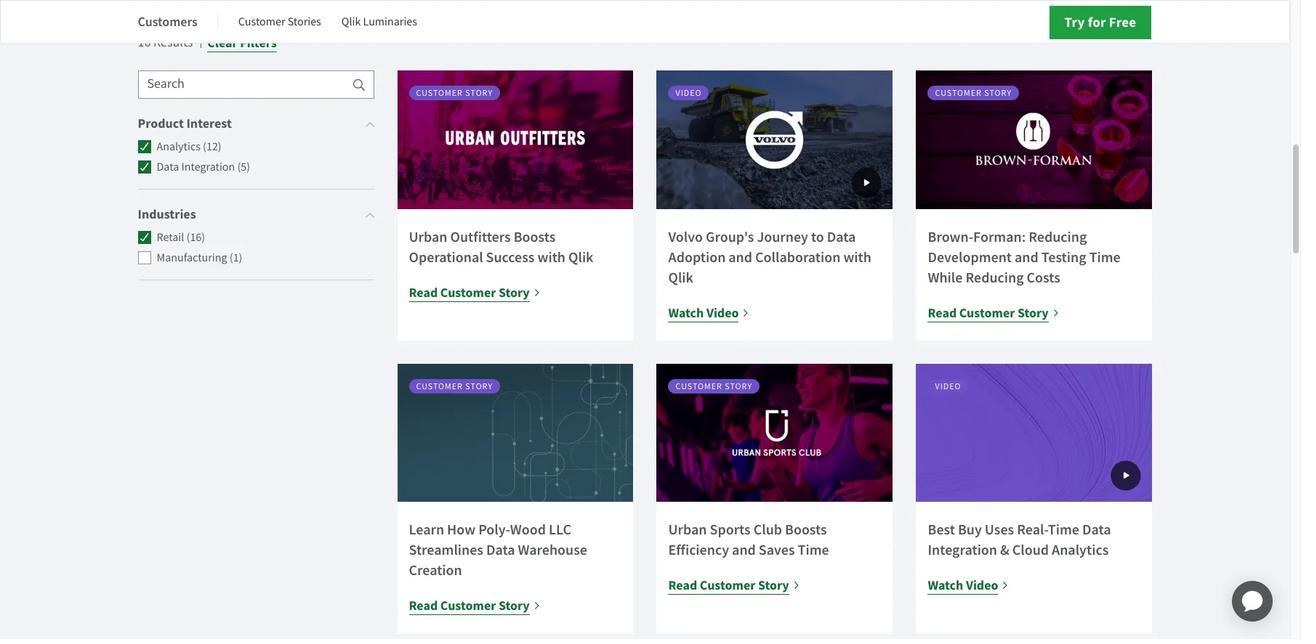 Task type: vqa. For each thing, say whether or not it's contained in the screenshot.


Task type: describe. For each thing, give the bounding box(es) containing it.
best
[[928, 521, 955, 540]]

read customer story link for and
[[668, 576, 800, 596]]

retail
[[157, 231, 184, 245]]

watch video for best buy uses real-time data integration & cloud analytics
[[928, 578, 998, 595]]

best buy uses real-time data integration & cloud analytics link
[[928, 521, 1111, 560]]

analytics inside best buy uses real-time data integration & cloud analytics
[[1052, 541, 1109, 560]]

data inside best buy uses real-time data integration & cloud analytics
[[1082, 521, 1111, 540]]

brown-forman: reducing development and testing time while reducing costs
[[928, 227, 1121, 287]]

stories
[[288, 15, 321, 29]]

time inside brown-forman: reducing development and testing time while reducing costs
[[1089, 248, 1121, 267]]

qlik inside customers menu bar
[[342, 15, 361, 29]]

poly-
[[478, 521, 510, 540]]

read customer story for and
[[668, 578, 789, 595]]

read customer story link for testing
[[928, 303, 1060, 323]]

try for free
[[1065, 13, 1137, 31]]

time inside best buy uses real-time data integration & cloud analytics
[[1048, 521, 1080, 540]]

16
[[138, 34, 151, 51]]

customer story link for club
[[657, 364, 893, 503]]

journey
[[757, 227, 808, 246]]

read customer story for with
[[409, 284, 530, 302]]

watch for best buy uses real-time data integration & cloud analytics
[[928, 578, 963, 595]]

and inside brown-forman: reducing development and testing time while reducing costs
[[1015, 248, 1039, 267]]

uses
[[985, 521, 1014, 540]]

watch video for volvo group's journey to data adoption and collaboration with qlik
[[668, 305, 739, 322]]

warehouse
[[518, 541, 587, 560]]

learn how poly-wood llc streamlines data warehouse creation link
[[409, 521, 587, 580]]

luminaries
[[363, 15, 417, 29]]

development
[[928, 248, 1012, 267]]

read for urban outfitters boosts operational success with qlik
[[409, 284, 438, 302]]

buy
[[958, 521, 982, 540]]

customer story for sports
[[676, 381, 753, 392]]

volvo group's journey to data adoption and collaboration with qlik
[[668, 227, 872, 287]]

video link for uses
[[916, 364, 1153, 503]]

creation
[[409, 562, 462, 580]]

customer story link for boosts
[[397, 71, 634, 209]]

real-
[[1017, 521, 1048, 540]]

testing
[[1042, 248, 1087, 267]]

try for free link
[[1049, 6, 1152, 39]]

outfitters
[[450, 227, 511, 246]]

urban sports club boosts efficiency and saves time link
[[668, 521, 829, 560]]

qlik luminaries
[[342, 15, 417, 29]]

read customer story link for streamlines
[[409, 596, 541, 617]]

volvo group's journey to data adoption and collaboration with qlik link
[[668, 227, 872, 287]]

product interest
[[138, 115, 232, 133]]

clear filters
[[207, 34, 277, 52]]

data inside "volvo group's journey to data adoption and collaboration with qlik"
[[827, 227, 856, 246]]

while
[[928, 268, 963, 287]]

streamlines
[[409, 541, 483, 560]]

(16)
[[187, 231, 205, 245]]

watch video link for and
[[668, 303, 750, 323]]

read for brown-forman: reducing development and testing time while reducing costs
[[928, 305, 957, 322]]

and inside urban sports club boosts efficiency and saves time
[[732, 541, 756, 560]]

video link for journey
[[657, 71, 893, 209]]

urban sports club image
[[657, 364, 893, 503]]

customer story for forman:
[[935, 87, 1012, 99]]

industries button
[[138, 205, 374, 225]]

product
[[138, 115, 184, 133]]

learn how poly-wood llc streamlines data warehouse creation
[[409, 521, 587, 580]]

clear filters link
[[207, 33, 277, 53]]

customer story link for poly-
[[397, 364, 634, 503]]

urban sports club boosts efficiency and saves time
[[668, 521, 829, 560]]

how
[[447, 521, 476, 540]]

analytics inside analytics (12) data integration (5)
[[157, 140, 201, 154]]

brown forman image
[[916, 71, 1153, 209]]

customer stories
[[238, 15, 321, 29]]

read customer story for testing
[[928, 305, 1049, 322]]

best buy uses real-time data integration & cloud analytics
[[928, 521, 1111, 560]]

data inside analytics (12) data integration (5)
[[157, 160, 179, 175]]

cloud
[[1012, 541, 1049, 560]]

qlik inside "volvo group's journey to data adoption and collaboration with qlik"
[[668, 268, 694, 287]]



Task type: locate. For each thing, give the bounding box(es) containing it.
urban outfitters boosts operational success with qlik
[[409, 227, 594, 267]]

customer story for how
[[416, 381, 493, 392]]

read down while
[[928, 305, 957, 322]]

read customer story link down while
[[928, 303, 1060, 323]]

0 horizontal spatial qlik
[[342, 15, 361, 29]]

time inside urban sports club boosts efficiency and saves time
[[798, 541, 829, 560]]

saves
[[759, 541, 795, 560]]

video
[[676, 87, 702, 99], [707, 305, 739, 322], [935, 381, 961, 392], [966, 578, 998, 595]]

0 vertical spatial boosts
[[514, 227, 556, 246]]

2 vertical spatial time
[[798, 541, 829, 560]]

results
[[153, 34, 193, 51]]

1 vertical spatial analytics
[[1052, 541, 1109, 560]]

urban for urban outfitters boosts operational success with qlik
[[409, 227, 447, 246]]

(5)
[[237, 160, 250, 175]]

1 vertical spatial watch video
[[928, 578, 998, 595]]

0 horizontal spatial video link
[[657, 71, 893, 209]]

0 vertical spatial qlik
[[342, 15, 361, 29]]

read customer story down efficiency
[[668, 578, 789, 595]]

story
[[465, 87, 493, 99], [985, 87, 1012, 99], [499, 284, 530, 302], [1018, 305, 1049, 322], [465, 381, 493, 392], [725, 381, 753, 392], [758, 578, 789, 595], [499, 598, 530, 615]]

and inside "volvo group's journey to data adoption and collaboration with qlik"
[[729, 248, 752, 267]]

application
[[1215, 564, 1290, 640]]

interest
[[186, 115, 232, 133]]

collaboration
[[755, 248, 841, 267]]

0 horizontal spatial time
[[798, 541, 829, 560]]

analytics (12) data integration (5)
[[157, 140, 250, 175]]

urban up operational
[[409, 227, 447, 246]]

to
[[811, 227, 824, 246]]

efficiency
[[668, 541, 729, 560]]

club
[[754, 521, 782, 540]]

time
[[1089, 248, 1121, 267], [1048, 521, 1080, 540], [798, 541, 829, 560]]

urban for urban sports club boosts efficiency and saves time
[[668, 521, 707, 540]]

0 horizontal spatial urban
[[409, 227, 447, 246]]

1 horizontal spatial watch video
[[928, 578, 998, 595]]

read customer story link down operational
[[409, 283, 541, 303]]

urban
[[409, 227, 447, 246], [668, 521, 707, 540]]

watch video down buy
[[928, 578, 998, 595]]

group's
[[706, 227, 754, 246]]

0 horizontal spatial integration
[[181, 160, 235, 175]]

1 horizontal spatial integration
[[928, 541, 997, 560]]

try
[[1065, 13, 1085, 31]]

reducing up testing
[[1029, 227, 1087, 246]]

customers
[[138, 13, 198, 30]]

watch down best
[[928, 578, 963, 595]]

watch video link for integration
[[928, 576, 1009, 596]]

2 vertical spatial qlik
[[668, 268, 694, 287]]

0 vertical spatial urban
[[409, 227, 447, 246]]

0 vertical spatial video link
[[657, 71, 893, 209]]

0 vertical spatial watch video
[[668, 305, 739, 322]]

learn
[[409, 521, 444, 540]]

customer inside menu bar
[[238, 15, 285, 29]]

time up cloud
[[1048, 521, 1080, 540]]

urban outfitters boosts operational success with qlik link
[[409, 227, 594, 267]]

read customer story link
[[409, 283, 541, 303], [928, 303, 1060, 323], [668, 576, 800, 596], [409, 596, 541, 617]]

llc
[[549, 521, 571, 540]]

watch video link down &
[[928, 576, 1009, 596]]

2 with from the left
[[844, 248, 872, 267]]

0 horizontal spatial watch video
[[668, 305, 739, 322]]

data right 'real-'
[[1082, 521, 1111, 540]]

and down sports
[[732, 541, 756, 560]]

with inside urban outfitters boosts operational success with qlik
[[538, 248, 566, 267]]

0 vertical spatial watch
[[668, 305, 704, 322]]

boosts up success
[[514, 227, 556, 246]]

urban inside urban outfitters boosts operational success with qlik
[[409, 227, 447, 246]]

1 horizontal spatial analytics
[[1052, 541, 1109, 560]]

2 horizontal spatial qlik
[[668, 268, 694, 287]]

read customer story
[[409, 284, 530, 302], [928, 305, 1049, 322], [668, 578, 789, 595], [409, 598, 530, 615]]

urban up efficiency
[[668, 521, 707, 540]]

boosts inside urban sports club boosts efficiency and saves time
[[785, 521, 827, 540]]

integration inside analytics (12) data integration (5)
[[181, 160, 235, 175]]

0 horizontal spatial watch video link
[[668, 303, 750, 323]]

qlik inside urban outfitters boosts operational success with qlik
[[568, 248, 594, 267]]

customer story for outfitters
[[416, 87, 493, 99]]

0 horizontal spatial reducing
[[966, 268, 1024, 287]]

watch down adoption on the right
[[668, 305, 704, 322]]

qlik
[[342, 15, 361, 29], [568, 248, 594, 267], [668, 268, 694, 287]]

read customer story link down creation
[[409, 596, 541, 617]]

read customer story down operational
[[409, 284, 530, 302]]

with
[[538, 248, 566, 267], [844, 248, 872, 267]]

read down efficiency
[[668, 578, 697, 595]]

wood
[[510, 521, 546, 540]]

0 horizontal spatial analytics
[[157, 140, 201, 154]]

boosts inside urban outfitters boosts operational success with qlik
[[514, 227, 556, 246]]

integration down buy
[[928, 541, 997, 560]]

1 horizontal spatial reducing
[[1029, 227, 1087, 246]]

integration down (12)
[[181, 160, 235, 175]]

with right collaboration
[[844, 248, 872, 267]]

1 horizontal spatial watch video link
[[928, 576, 1009, 596]]

1 vertical spatial time
[[1048, 521, 1080, 540]]

1 horizontal spatial time
[[1048, 521, 1080, 540]]

1 vertical spatial watch
[[928, 578, 963, 595]]

filters
[[240, 34, 277, 52]]

read for learn how poly-wood llc streamlines data warehouse creation
[[409, 598, 438, 615]]

0 vertical spatial reducing
[[1029, 227, 1087, 246]]

operational
[[409, 248, 483, 267]]

0 horizontal spatial with
[[538, 248, 566, 267]]

1 vertical spatial integration
[[928, 541, 997, 560]]

data down poly- on the left of page
[[486, 541, 515, 560]]

watch for volvo group's journey to data adoption and collaboration with qlik
[[668, 305, 704, 322]]

0 vertical spatial integration
[[181, 160, 235, 175]]

qlik luminaries link
[[342, 4, 417, 39]]

brown-forman: reducing development and testing time while reducing costs link
[[928, 227, 1121, 287]]

customer story link for reducing
[[916, 71, 1153, 209]]

brown-
[[928, 227, 973, 246]]

with right success
[[538, 248, 566, 267]]

0 vertical spatial time
[[1089, 248, 1121, 267]]

free
[[1109, 13, 1137, 31]]

data right the to
[[827, 227, 856, 246]]

for
[[1088, 13, 1106, 31]]

1 vertical spatial boosts
[[785, 521, 827, 540]]

qlik left "luminaries"
[[342, 15, 361, 29]]

product interest button
[[138, 114, 374, 134]]

customer story
[[416, 87, 493, 99], [935, 87, 1012, 99], [416, 381, 493, 392], [676, 381, 753, 392]]

analytics
[[157, 140, 201, 154], [1052, 541, 1109, 560]]

2 horizontal spatial time
[[1089, 248, 1121, 267]]

0 vertical spatial watch video link
[[668, 303, 750, 323]]

1 horizontal spatial qlik
[[568, 248, 594, 267]]

1 horizontal spatial urban
[[668, 521, 707, 540]]

video link
[[657, 71, 893, 209], [916, 364, 1153, 503]]

time right testing
[[1089, 248, 1121, 267]]

clear
[[207, 34, 238, 52]]

adoption
[[668, 248, 726, 267]]

(12)
[[203, 140, 221, 154]]

watch video link down adoption on the right
[[668, 303, 750, 323]]

1 vertical spatial video link
[[916, 364, 1153, 503]]

and up costs
[[1015, 248, 1039, 267]]

&
[[1000, 541, 1010, 560]]

watch video
[[668, 305, 739, 322], [928, 578, 998, 595]]

boosts up saves
[[785, 521, 827, 540]]

sports
[[710, 521, 751, 540]]

industries
[[138, 206, 196, 223]]

1 vertical spatial urban
[[668, 521, 707, 540]]

read down operational
[[409, 284, 438, 302]]

1 horizontal spatial watch
[[928, 578, 963, 595]]

boosts
[[514, 227, 556, 246], [785, 521, 827, 540]]

data inside learn how poly-wood llc streamlines data warehouse creation
[[486, 541, 515, 560]]

manufacturing
[[157, 251, 227, 266]]

success
[[486, 248, 535, 267]]

read customer story down creation
[[409, 598, 530, 615]]

0 vertical spatial analytics
[[157, 140, 201, 154]]

read down creation
[[409, 598, 438, 615]]

customer story link
[[397, 71, 634, 209], [916, 71, 1153, 209], [397, 364, 634, 503], [657, 364, 893, 503]]

0 horizontal spatial watch
[[668, 305, 704, 322]]

1 vertical spatial qlik
[[568, 248, 594, 267]]

1 with from the left
[[538, 248, 566, 267]]

reducing
[[1029, 227, 1087, 246], [966, 268, 1024, 287]]

customers menu bar
[[138, 4, 438, 39]]

watch video down adoption on the right
[[668, 305, 739, 322]]

qlik right success
[[568, 248, 594, 267]]

volvo
[[668, 227, 703, 246]]

1 horizontal spatial video link
[[916, 364, 1153, 503]]

analytics down product interest
[[157, 140, 201, 154]]

time right saves
[[798, 541, 829, 560]]

retail (16) manufacturing (1)
[[157, 231, 242, 266]]

watch video link
[[668, 303, 750, 323], [928, 576, 1009, 596]]

with inside "volvo group's journey to data adoption and collaboration with qlik"
[[844, 248, 872, 267]]

integration inside best buy uses real-time data integration & cloud analytics
[[928, 541, 997, 560]]

qlik down adoption on the right
[[668, 268, 694, 287]]

and
[[729, 248, 752, 267], [1015, 248, 1039, 267], [732, 541, 756, 560]]

read customer story down while
[[928, 305, 1049, 322]]

read customer story link for with
[[409, 283, 541, 303]]

forman:
[[973, 227, 1026, 246]]

0 horizontal spatial boosts
[[514, 227, 556, 246]]

integration
[[181, 160, 235, 175], [928, 541, 997, 560]]

read customer story for streamlines
[[409, 598, 530, 615]]

costs
[[1027, 268, 1060, 287]]

data
[[157, 160, 179, 175], [827, 227, 856, 246], [1082, 521, 1111, 540], [486, 541, 515, 560]]

1 vertical spatial watch video link
[[928, 576, 1009, 596]]

1 horizontal spatial with
[[844, 248, 872, 267]]

read
[[409, 284, 438, 302], [928, 305, 957, 322], [668, 578, 697, 595], [409, 598, 438, 615]]

reducing down development
[[966, 268, 1024, 287]]

watch
[[668, 305, 704, 322], [928, 578, 963, 595]]

1 horizontal spatial boosts
[[785, 521, 827, 540]]

customer
[[238, 15, 285, 29], [416, 87, 463, 99], [935, 87, 982, 99], [440, 284, 496, 302], [959, 305, 1015, 322], [416, 381, 463, 392], [676, 381, 723, 392], [700, 578, 756, 595], [440, 598, 496, 615]]

customer stories link
[[238, 4, 321, 39]]

1 vertical spatial reducing
[[966, 268, 1024, 287]]

read for urban sports club boosts efficiency and saves time
[[668, 578, 697, 595]]

(1)
[[230, 251, 242, 266]]

read customer story link down 'urban sports club boosts efficiency and saves time' link at bottom right
[[668, 576, 800, 596]]

data down product
[[157, 160, 179, 175]]

and down group's
[[729, 248, 752, 267]]

urban inside urban sports club boosts efficiency and saves time
[[668, 521, 707, 540]]

16 results
[[138, 34, 193, 51]]

analytics right cloud
[[1052, 541, 1109, 560]]



